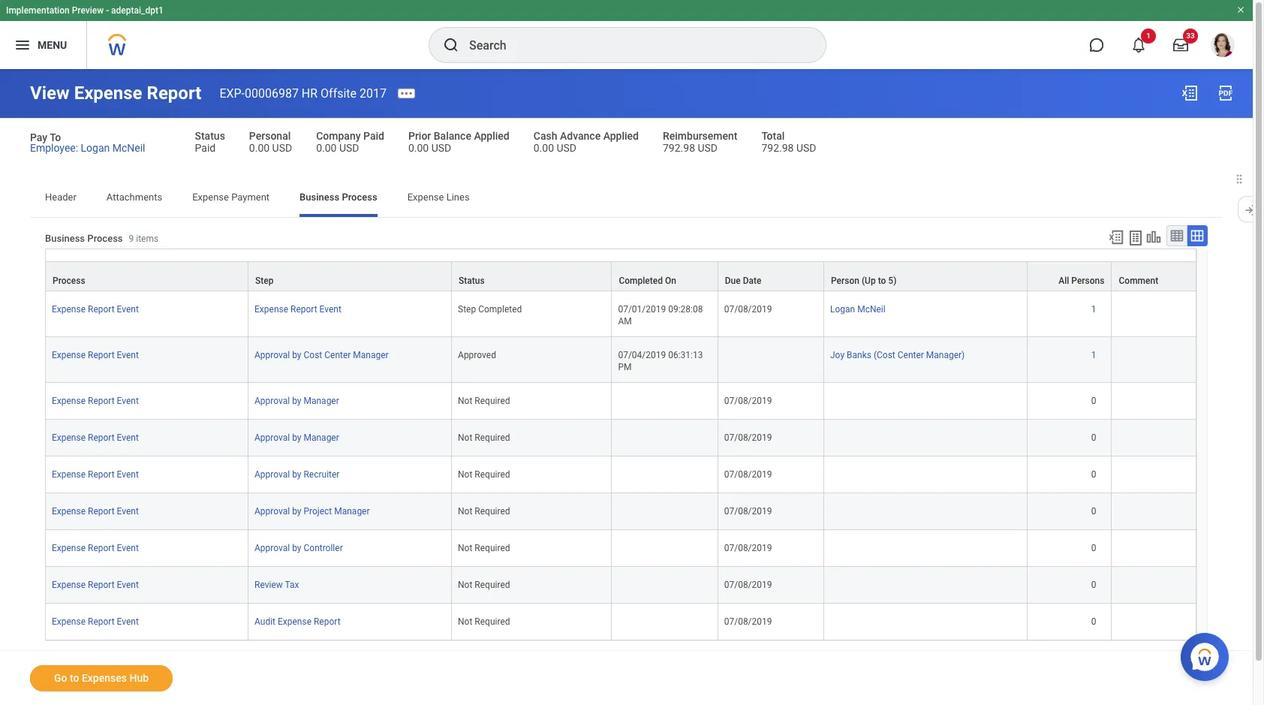 Task type: locate. For each thing, give the bounding box(es) containing it.
applied right balance
[[474, 130, 510, 142]]

0 for review tax link
[[1092, 580, 1097, 590]]

comment
[[1120, 276, 1159, 286]]

07/08/2019 for approval by project manager "link"
[[725, 506, 773, 517]]

pay
[[30, 131, 47, 143]]

0
[[1092, 396, 1097, 406], [1092, 433, 1097, 443], [1092, 470, 1097, 480], [1092, 506, 1097, 517], [1092, 543, 1097, 554], [1092, 580, 1097, 590], [1092, 617, 1097, 627]]

view expense report
[[30, 83, 202, 104]]

1 usd from the left
[[272, 142, 292, 154]]

0 vertical spatial approval by manager link
[[255, 393, 339, 406]]

1 vertical spatial mcneil
[[858, 304, 886, 315]]

completed
[[619, 276, 663, 286], [479, 304, 522, 315]]

1 792.98 from the left
[[663, 142, 696, 154]]

5 not from the top
[[458, 543, 473, 554]]

6 07/08/2019 from the top
[[725, 543, 773, 554]]

approval by manager down cost
[[255, 396, 339, 406]]

manager
[[353, 350, 389, 361], [304, 396, 339, 406], [304, 433, 339, 443], [334, 506, 370, 517]]

4 approval from the top
[[255, 470, 290, 480]]

process inside tab list
[[342, 191, 378, 203]]

approval up review tax link
[[255, 543, 290, 554]]

approval by manager for second approval by manager link from the top of the view expense report main content
[[255, 433, 339, 443]]

employee: logan mcneil link
[[30, 139, 145, 154]]

not required for second approval by manager link from the top of the view expense report main content
[[458, 433, 510, 443]]

33
[[1187, 32, 1196, 40]]

1 horizontal spatial center
[[898, 350, 924, 361]]

2 not required from the top
[[458, 433, 510, 443]]

2 0 button from the top
[[1092, 432, 1099, 444]]

pm
[[618, 362, 632, 373]]

0 vertical spatial business
[[300, 191, 340, 203]]

by down approval by cost center manager
[[292, 396, 302, 406]]

not for audit expense report link on the bottom left
[[458, 617, 473, 627]]

logan mcneil link
[[831, 301, 886, 315]]

all persons
[[1059, 276, 1105, 286]]

2 vertical spatial process
[[53, 276, 85, 286]]

1 approval from the top
[[255, 350, 290, 361]]

1 vertical spatial to
[[70, 672, 79, 684]]

0.00 inside the prior balance applied 0.00 usd
[[409, 142, 429, 154]]

approval by cost center manager
[[255, 350, 389, 361]]

required for approval by project manager "link"
[[475, 506, 510, 517]]

2 applied from the left
[[604, 130, 639, 142]]

preview
[[72, 5, 104, 16]]

2 row from the top
[[45, 291, 1197, 337]]

by left project
[[292, 506, 302, 517]]

to
[[50, 131, 61, 143]]

6 required from the top
[[475, 580, 510, 590]]

4 0 button from the top
[[1092, 506, 1099, 518]]

792.98
[[663, 142, 696, 154], [762, 142, 794, 154]]

0 for the "approval by recruiter" link
[[1092, 470, 1097, 480]]

3 0 button from the top
[[1092, 469, 1099, 481]]

1 horizontal spatial business
[[300, 191, 340, 203]]

mcneil up attachments
[[112, 142, 145, 154]]

0.00
[[249, 142, 270, 154], [316, 142, 337, 154], [409, 142, 429, 154], [534, 142, 554, 154]]

5 by from the top
[[292, 506, 302, 517]]

1
[[1147, 32, 1151, 40], [1092, 304, 1097, 315], [1092, 350, 1097, 361]]

paid for company paid 0.00 usd
[[364, 130, 385, 142]]

expense report event for approval by cost center manager link's expense report event link
[[52, 350, 139, 361]]

by left controller
[[292, 543, 302, 554]]

business down header in the top of the page
[[45, 233, 85, 244]]

792.98 inside reimbursement 792.98 usd
[[663, 142, 696, 154]]

0 horizontal spatial applied
[[474, 130, 510, 142]]

not required
[[458, 396, 510, 406], [458, 433, 510, 443], [458, 470, 510, 480], [458, 506, 510, 517], [458, 543, 510, 554], [458, 580, 510, 590], [458, 617, 510, 627]]

expense report event for expense report event link associated with second approval by manager link from the top of the view expense report main content
[[52, 433, 139, 443]]

expense report event link for approval by cost center manager link
[[52, 347, 139, 361]]

0 horizontal spatial 792.98
[[663, 142, 696, 154]]

expense report event for expense report event link corresponding to review tax link
[[52, 580, 139, 590]]

07/08/2019 for audit expense report link on the bottom left
[[725, 617, 773, 627]]

usd inside the personal 0.00 usd
[[272, 142, 292, 154]]

0 for second approval by manager link from the bottom
[[1092, 396, 1097, 406]]

usd
[[272, 142, 292, 154], [339, 142, 359, 154], [432, 142, 452, 154], [557, 142, 577, 154], [698, 142, 718, 154], [797, 142, 817, 154]]

export to worksheets image
[[1127, 229, 1145, 247]]

1 not required from the top
[[458, 396, 510, 406]]

5)
[[889, 276, 897, 286]]

0 horizontal spatial to
[[70, 672, 79, 684]]

7 required from the top
[[475, 617, 510, 627]]

not required for the "approval by recruiter" link
[[458, 470, 510, 480]]

2 center from the left
[[898, 350, 924, 361]]

4 not required from the top
[[458, 506, 510, 517]]

1 0 from the top
[[1092, 396, 1097, 406]]

paid
[[364, 130, 385, 142], [195, 142, 216, 154]]

by inside "link"
[[292, 506, 302, 517]]

1 horizontal spatial logan
[[831, 304, 856, 315]]

recruiter
[[304, 470, 340, 480]]

0 vertical spatial status
[[195, 130, 225, 142]]

view printable version (pdf) image
[[1218, 84, 1236, 102]]

4 required from the top
[[475, 506, 510, 517]]

close environment banner image
[[1237, 5, 1246, 14]]

0 button
[[1092, 395, 1099, 407], [1092, 432, 1099, 444], [1092, 469, 1099, 481], [1092, 506, 1099, 518], [1092, 542, 1099, 554], [1092, 579, 1099, 591], [1092, 616, 1099, 628]]

0 horizontal spatial step
[[255, 276, 274, 286]]

6 usd from the left
[[797, 142, 817, 154]]

7 not from the top
[[458, 617, 473, 627]]

2017
[[360, 86, 387, 100]]

approval by manager link down cost
[[255, 393, 339, 406]]

0.00 left 'advance'
[[534, 142, 554, 154]]

manager right project
[[334, 506, 370, 517]]

33 button
[[1165, 29, 1199, 62]]

2 07/08/2019 from the top
[[725, 396, 773, 406]]

lines
[[447, 191, 470, 203]]

approval up approval by controller link
[[255, 506, 290, 517]]

2 792.98 from the left
[[762, 142, 794, 154]]

logan down person
[[831, 304, 856, 315]]

0.00 inside the personal 0.00 usd
[[249, 142, 270, 154]]

approval for approval by cost center manager link
[[255, 350, 290, 361]]

6 0 from the top
[[1092, 580, 1097, 590]]

1 vertical spatial process
[[87, 233, 123, 244]]

tab list
[[30, 181, 1224, 217]]

7 not required from the top
[[458, 617, 510, 627]]

event for approval by cost center manager link's expense report event link
[[117, 350, 139, 361]]

approval inside "link"
[[255, 506, 290, 517]]

0 horizontal spatial logan
[[81, 142, 110, 154]]

8 07/08/2019 from the top
[[725, 617, 773, 627]]

expense report event link for approval by project manager "link"
[[52, 503, 139, 517]]

1 vertical spatial approval by manager
[[255, 433, 339, 443]]

export to excel image
[[1109, 229, 1125, 245]]

report
[[147, 83, 202, 104], [88, 304, 115, 315], [291, 304, 317, 315], [88, 350, 115, 361], [88, 396, 115, 406], [88, 433, 115, 443], [88, 470, 115, 480], [88, 506, 115, 517], [88, 543, 115, 554], [88, 580, 115, 590], [88, 617, 115, 627], [314, 617, 341, 627]]

7 0 button from the top
[[1092, 616, 1099, 628]]

1 horizontal spatial process
[[87, 233, 123, 244]]

not required for approval by controller link
[[458, 543, 510, 554]]

not for approval by project manager "link"
[[458, 506, 473, 517]]

person (up to 5)
[[831, 276, 897, 286]]

1 vertical spatial 1
[[1092, 304, 1097, 315]]

row
[[45, 249, 1197, 292], [45, 291, 1197, 337], [45, 337, 1197, 383], [45, 383, 1197, 420], [45, 420, 1197, 457], [45, 457, 1197, 494], [45, 494, 1197, 530], [45, 530, 1197, 567], [45, 567, 1197, 604], [45, 604, 1197, 641]]

due date
[[725, 276, 762, 286]]

business inside tab list
[[300, 191, 340, 203]]

5 0 from the top
[[1092, 543, 1097, 554]]

approval left cost
[[255, 350, 290, 361]]

status
[[195, 130, 225, 142], [459, 276, 485, 286]]

1 horizontal spatial to
[[879, 276, 887, 286]]

exp-00006987 hr offsite 2017 link
[[220, 86, 387, 100]]

2 not from the top
[[458, 433, 473, 443]]

not for approval by controller link
[[458, 543, 473, 554]]

0 vertical spatial approval by manager
[[255, 396, 339, 406]]

07/08/2019 for the "approval by recruiter" link
[[725, 470, 773, 480]]

manager up recruiter
[[304, 433, 339, 443]]

0 horizontal spatial process
[[53, 276, 85, 286]]

approval by controller
[[255, 543, 343, 554]]

not required for review tax link
[[458, 580, 510, 590]]

1 horizontal spatial status
[[459, 276, 485, 286]]

2 required from the top
[[475, 433, 510, 443]]

toolbar inside view expense report main content
[[1102, 225, 1209, 248]]

3 0 from the top
[[1092, 470, 1097, 480]]

cell
[[1113, 291, 1197, 337], [719, 337, 825, 383], [612, 383, 719, 420], [825, 383, 1028, 420], [1113, 383, 1197, 420], [612, 420, 719, 457], [825, 420, 1028, 457], [612, 457, 719, 494], [825, 457, 1028, 494], [1113, 457, 1197, 494], [612, 494, 719, 530], [825, 494, 1028, 530], [612, 530, 719, 567], [825, 530, 1028, 567], [1113, 530, 1197, 567], [612, 567, 719, 604], [825, 567, 1028, 604], [1113, 567, 1197, 604], [612, 604, 719, 641], [825, 604, 1028, 641], [1113, 604, 1197, 641]]

1 0.00 from the left
[[249, 142, 270, 154]]

0 vertical spatial to
[[879, 276, 887, 286]]

process down company paid 0.00 usd
[[342, 191, 378, 203]]

approval by manager for second approval by manager link from the bottom
[[255, 396, 339, 406]]

business
[[300, 191, 340, 203], [45, 233, 85, 244]]

0 horizontal spatial business
[[45, 233, 85, 244]]

4 not from the top
[[458, 506, 473, 517]]

to inside "button"
[[70, 672, 79, 684]]

status button
[[452, 262, 612, 291]]

0 horizontal spatial paid
[[195, 142, 216, 154]]

am
[[618, 316, 632, 327]]

1 vertical spatial status
[[459, 276, 485, 286]]

tab list containing header
[[30, 181, 1224, 217]]

0 vertical spatial 1 button
[[1123, 29, 1157, 62]]

logan
[[81, 142, 110, 154], [831, 304, 856, 315]]

6 not from the top
[[458, 580, 473, 590]]

all
[[1059, 276, 1070, 286]]

2 0 from the top
[[1092, 433, 1097, 443]]

by
[[292, 350, 302, 361], [292, 396, 302, 406], [292, 433, 302, 443], [292, 470, 302, 480], [292, 506, 302, 517], [292, 543, 302, 554]]

approval by manager up the "approval by recruiter" link
[[255, 433, 339, 443]]

approval by cost center manager link
[[255, 347, 389, 361]]

09:28:08
[[669, 304, 703, 315]]

event
[[117, 304, 139, 315], [320, 304, 342, 315], [117, 350, 139, 361], [117, 396, 139, 406], [117, 433, 139, 443], [117, 470, 139, 480], [117, 506, 139, 517], [117, 543, 139, 554], [117, 580, 139, 590], [117, 617, 139, 627]]

2 horizontal spatial process
[[342, 191, 378, 203]]

comment button
[[1113, 262, 1197, 291]]

3 not required from the top
[[458, 470, 510, 480]]

1 vertical spatial approval by manager link
[[255, 430, 339, 443]]

3 0.00 from the left
[[409, 142, 429, 154]]

approval
[[255, 350, 290, 361], [255, 396, 290, 406], [255, 433, 290, 443], [255, 470, 290, 480], [255, 506, 290, 517], [255, 543, 290, 554]]

approval by manager
[[255, 396, 339, 406], [255, 433, 339, 443]]

2 0.00 from the left
[[316, 142, 337, 154]]

Search Workday  search field
[[469, 29, 795, 62]]

status up step completed
[[459, 276, 485, 286]]

3 required from the top
[[475, 470, 510, 480]]

2 usd from the left
[[339, 142, 359, 154]]

1 approval by manager from the top
[[255, 396, 339, 406]]

process left 9
[[87, 233, 123, 244]]

step inside popup button
[[255, 276, 274, 286]]

1 horizontal spatial mcneil
[[858, 304, 886, 315]]

3 not from the top
[[458, 470, 473, 480]]

0 vertical spatial step
[[255, 276, 274, 286]]

completed up 07/01/2019
[[619, 276, 663, 286]]

applied inside cash advance applied 0.00 usd
[[604, 130, 639, 142]]

4 0 from the top
[[1092, 506, 1097, 517]]

4 07/08/2019 from the top
[[725, 470, 773, 480]]

view expense report main content
[[0, 69, 1254, 705]]

expand/collapse chart image
[[1146, 229, 1163, 245]]

total 792.98 usd
[[762, 130, 817, 154]]

controller
[[304, 543, 343, 554]]

business for business process
[[300, 191, 340, 203]]

center right cost
[[325, 350, 351, 361]]

approval left recruiter
[[255, 470, 290, 480]]

0.00 right status paid
[[249, 142, 270, 154]]

1 vertical spatial completed
[[479, 304, 522, 315]]

paid up expense payment
[[195, 142, 216, 154]]

1 vertical spatial 1 button
[[1092, 303, 1099, 315]]

applied inside the prior balance applied 0.00 usd
[[474, 130, 510, 142]]

1 row from the top
[[45, 249, 1197, 292]]

1 applied from the left
[[474, 130, 510, 142]]

status down exp-
[[195, 130, 225, 142]]

center right the (cost
[[898, 350, 924, 361]]

2 vertical spatial 1
[[1092, 350, 1097, 361]]

tax
[[285, 580, 299, 590]]

expense
[[74, 83, 142, 104], [192, 191, 229, 203], [408, 191, 444, 203], [52, 304, 86, 315], [255, 304, 288, 315], [52, 350, 86, 361], [52, 396, 86, 406], [52, 433, 86, 443], [52, 470, 86, 480], [52, 506, 86, 517], [52, 543, 86, 554], [52, 580, 86, 590], [52, 617, 86, 627], [278, 617, 312, 627]]

06:31:13
[[669, 350, 703, 361]]

6 by from the top
[[292, 543, 302, 554]]

toolbar
[[1102, 225, 1209, 248]]

2 by from the top
[[292, 396, 302, 406]]

3 row from the top
[[45, 337, 1197, 383]]

process down business process 9 items
[[53, 276, 85, 286]]

5 not required from the top
[[458, 543, 510, 554]]

personal 0.00 usd
[[249, 130, 292, 154]]

1 for joy banks (cost center manager)
[[1092, 350, 1097, 361]]

5 required from the top
[[475, 543, 510, 554]]

by left cost
[[292, 350, 302, 361]]

status inside status popup button
[[459, 276, 485, 286]]

1 not from the top
[[458, 396, 473, 406]]

to left 5)
[[879, 276, 887, 286]]

792.98 inside total 792.98 usd
[[762, 142, 794, 154]]

1 horizontal spatial 792.98
[[762, 142, 794, 154]]

approval by controller link
[[255, 540, 343, 554]]

2 vertical spatial 1 button
[[1092, 349, 1099, 361]]

hr
[[302, 86, 318, 100]]

date
[[743, 276, 762, 286]]

employee:
[[30, 142, 78, 154]]

to right go
[[70, 672, 79, 684]]

justify image
[[14, 36, 32, 54]]

3 by from the top
[[292, 433, 302, 443]]

1 horizontal spatial step
[[458, 304, 476, 315]]

paid inside company paid 0.00 usd
[[364, 130, 385, 142]]

0 button for seventh row from the top of the view expense report main content
[[1092, 506, 1099, 518]]

by left recruiter
[[292, 470, 302, 480]]

6 0 button from the top
[[1092, 579, 1099, 591]]

4 by from the top
[[292, 470, 302, 480]]

7 0 from the top
[[1092, 617, 1097, 627]]

approval for the "approval by recruiter" link
[[255, 470, 290, 480]]

07/08/2019 for approval by controller link
[[725, 543, 773, 554]]

6 approval from the top
[[255, 543, 290, 554]]

logan mcneil
[[831, 304, 886, 315]]

by up the "approval by recruiter" link
[[292, 433, 302, 443]]

07/08/2019 for second approval by manager link from the top of the view expense report main content
[[725, 433, 773, 443]]

on
[[665, 276, 677, 286]]

mcneil inside logan mcneil link
[[858, 304, 886, 315]]

7 07/08/2019 from the top
[[725, 580, 773, 590]]

prior
[[409, 130, 431, 142]]

approval up the "approval by recruiter" link
[[255, 433, 290, 443]]

business down company paid 0.00 usd
[[300, 191, 340, 203]]

6 row from the top
[[45, 457, 1197, 494]]

1 horizontal spatial applied
[[604, 130, 639, 142]]

paid right company
[[364, 130, 385, 142]]

3 usd from the left
[[432, 142, 452, 154]]

0 horizontal spatial status
[[195, 130, 225, 142]]

approval for approval by project manager "link"
[[255, 506, 290, 517]]

4 0.00 from the left
[[534, 142, 554, 154]]

0 vertical spatial mcneil
[[112, 142, 145, 154]]

07/08/2019
[[725, 304, 773, 315], [725, 396, 773, 406], [725, 433, 773, 443], [725, 470, 773, 480], [725, 506, 773, 517], [725, 543, 773, 554], [725, 580, 773, 590], [725, 617, 773, 627]]

status for status
[[459, 276, 485, 286]]

1 vertical spatial step
[[458, 304, 476, 315]]

1 horizontal spatial paid
[[364, 130, 385, 142]]

usd inside total 792.98 usd
[[797, 142, 817, 154]]

1 required from the top
[[475, 396, 510, 406]]

0.00 left balance
[[409, 142, 429, 154]]

by for approval by cost center manager link
[[292, 350, 302, 361]]

1 0 button from the top
[[1092, 395, 1099, 407]]

event for expense report event link related to approval by project manager "link"
[[117, 506, 139, 517]]

expense lines
[[408, 191, 470, 203]]

not for second approval by manager link from the top of the view expense report main content
[[458, 433, 473, 443]]

mcneil down "(up"
[[858, 304, 886, 315]]

implementation
[[6, 5, 70, 16]]

completed down status popup button
[[479, 304, 522, 315]]

4 usd from the left
[[557, 142, 577, 154]]

5 0 button from the top
[[1092, 542, 1099, 554]]

1 vertical spatial business
[[45, 233, 85, 244]]

process
[[342, 191, 378, 203], [87, 233, 123, 244], [53, 276, 85, 286]]

1 horizontal spatial completed
[[619, 276, 663, 286]]

0 vertical spatial logan
[[81, 142, 110, 154]]

6 not required from the top
[[458, 580, 510, 590]]

tab list inside view expense report main content
[[30, 181, 1224, 217]]

1 vertical spatial logan
[[831, 304, 856, 315]]

1 by from the top
[[292, 350, 302, 361]]

0 vertical spatial process
[[342, 191, 378, 203]]

5 approval from the top
[[255, 506, 290, 517]]

notifications large image
[[1132, 38, 1147, 53]]

approval down approval by cost center manager
[[255, 396, 290, 406]]

paid inside status paid
[[195, 142, 216, 154]]

0 horizontal spatial mcneil
[[112, 142, 145, 154]]

0 vertical spatial completed
[[619, 276, 663, 286]]

0 button for fifth row from the bottom of the view expense report main content
[[1092, 469, 1099, 481]]

inbox large image
[[1174, 38, 1189, 53]]

0 vertical spatial 1
[[1147, 32, 1151, 40]]

step
[[255, 276, 274, 286], [458, 304, 476, 315]]

0.00 up business process
[[316, 142, 337, 154]]

3 07/08/2019 from the top
[[725, 433, 773, 443]]

2 approval by manager from the top
[[255, 433, 339, 443]]

process inside popup button
[[53, 276, 85, 286]]

5 07/08/2019 from the top
[[725, 506, 773, 517]]

9
[[129, 234, 134, 244]]

0 horizontal spatial center
[[325, 350, 351, 361]]

approval by manager link up the "approval by recruiter" link
[[255, 430, 339, 443]]

10 row from the top
[[45, 604, 1197, 641]]

applied right 'advance'
[[604, 130, 639, 142]]

items
[[136, 234, 159, 244]]

logan right employee:
[[81, 142, 110, 154]]

event for expense report event link corresponding to review tax link
[[117, 580, 139, 590]]

1 center from the left
[[325, 350, 351, 361]]

5 usd from the left
[[698, 142, 718, 154]]

table image
[[1170, 228, 1185, 243]]



Task type: describe. For each thing, give the bounding box(es) containing it.
process for business process 9 items
[[87, 233, 123, 244]]

attachments
[[107, 191, 162, 203]]

not for the "approval by recruiter" link
[[458, 470, 473, 480]]

reimbursement
[[663, 130, 738, 142]]

required for second approval by manager link from the top of the view expense report main content
[[475, 433, 510, 443]]

step for step completed
[[458, 304, 476, 315]]

0 button for 6th row from the bottom
[[1092, 432, 1099, 444]]

not required for second approval by manager link from the bottom
[[458, 396, 510, 406]]

required for review tax link
[[475, 580, 510, 590]]

event for the "approval by recruiter" link expense report event link
[[117, 470, 139, 480]]

5 row from the top
[[45, 420, 1197, 457]]

business for business process 9 items
[[45, 233, 85, 244]]

approval by project manager link
[[255, 503, 370, 517]]

applied for cash advance applied
[[604, 130, 639, 142]]

person (up to 5) button
[[825, 262, 1028, 291]]

approval by project manager
[[255, 506, 370, 517]]

expense report event for second approval by manager link from the bottom expense report event link
[[52, 396, 139, 406]]

event for audit expense report link on the bottom left's expense report event link
[[117, 617, 139, 627]]

7 row from the top
[[45, 494, 1197, 530]]

reimbursement 792.98 usd
[[663, 130, 738, 154]]

792.98 for total
[[762, 142, 794, 154]]

2 approval from the top
[[255, 396, 290, 406]]

required for audit expense report link on the bottom left
[[475, 617, 510, 627]]

2 approval by manager link from the top
[[255, 430, 339, 443]]

expense report event link for second approval by manager link from the bottom
[[52, 393, 139, 406]]

expense payment
[[192, 191, 270, 203]]

search image
[[442, 36, 460, 54]]

exp-00006987 hr offsite 2017
[[220, 86, 387, 100]]

manager down approval by cost center manager
[[304, 396, 339, 406]]

expense report event link for audit expense report link on the bottom left
[[52, 614, 139, 627]]

1 for logan mcneil
[[1092, 304, 1097, 315]]

manager right cost
[[353, 350, 389, 361]]

cash
[[534, 130, 558, 142]]

usd inside reimbursement 792.98 usd
[[698, 142, 718, 154]]

expense report event link for review tax link
[[52, 577, 139, 590]]

offsite
[[321, 86, 357, 100]]

07/04/2019 06:31:13 pm
[[618, 350, 706, 373]]

0 button for eighth row from the top
[[1092, 542, 1099, 554]]

due date button
[[719, 262, 824, 291]]

792.98 for reimbursement
[[663, 142, 696, 154]]

expenses
[[82, 672, 127, 684]]

4 row from the top
[[45, 383, 1197, 420]]

process for business process
[[342, 191, 378, 203]]

header
[[45, 191, 76, 203]]

audit expense report
[[255, 617, 341, 627]]

adeptai_dpt1
[[111, 5, 164, 16]]

required for the "approval by recruiter" link
[[475, 470, 510, 480]]

logan inside row
[[831, 304, 856, 315]]

expense report event link for the "approval by recruiter" link
[[52, 467, 139, 480]]

(up
[[862, 276, 876, 286]]

status paid
[[195, 130, 225, 154]]

business process
[[300, 191, 378, 203]]

0 horizontal spatial completed
[[479, 304, 522, 315]]

exp-
[[220, 86, 245, 100]]

07/01/2019 09:28:08 am
[[618, 304, 706, 327]]

paid for status paid
[[195, 142, 216, 154]]

profile logan mcneil image
[[1212, 33, 1236, 60]]

applied for prior balance applied
[[474, 130, 510, 142]]

not required for approval by project manager "link"
[[458, 506, 510, 517]]

(cost
[[874, 350, 896, 361]]

implementation preview -   adeptai_dpt1
[[6, 5, 164, 16]]

persons
[[1072, 276, 1105, 286]]

audit expense report link
[[255, 614, 341, 627]]

usd inside the prior balance applied 0.00 usd
[[432, 142, 452, 154]]

company paid 0.00 usd
[[316, 130, 385, 154]]

not for second approval by manager link from the bottom
[[458, 396, 473, 406]]

person
[[831, 276, 860, 286]]

0 for audit expense report link on the bottom left
[[1092, 617, 1097, 627]]

total
[[762, 130, 785, 142]]

-
[[106, 5, 109, 16]]

3 approval from the top
[[255, 433, 290, 443]]

step button
[[249, 262, 451, 291]]

expense report event for expense report event link related to approval by project manager "link"
[[52, 506, 139, 517]]

manager inside "link"
[[334, 506, 370, 517]]

status for status paid
[[195, 130, 225, 142]]

go to expenses hub
[[54, 672, 149, 684]]

mcneil inside employee: logan mcneil link
[[112, 142, 145, 154]]

usd inside company paid 0.00 usd
[[339, 142, 359, 154]]

due
[[725, 276, 741, 286]]

1 button for joy banks (cost center manager)
[[1092, 349, 1099, 361]]

go to expenses hub button
[[30, 665, 173, 692]]

go
[[54, 672, 67, 684]]

by for second approval by manager link from the bottom
[[292, 396, 302, 406]]

advance
[[560, 130, 601, 142]]

1 inside menu banner
[[1147, 32, 1151, 40]]

cost
[[304, 350, 322, 361]]

joy banks (cost center manager)
[[831, 350, 965, 361]]

0 for second approval by manager link from the top of the view expense report main content
[[1092, 433, 1097, 443]]

expense report event link for second approval by manager link from the top of the view expense report main content
[[52, 430, 139, 443]]

center for manager)
[[898, 350, 924, 361]]

approval for approval by controller link
[[255, 543, 290, 554]]

required for second approval by manager link from the bottom
[[475, 396, 510, 406]]

event for expense report event link for approval by controller link
[[117, 543, 139, 554]]

approved
[[458, 350, 496, 361]]

07/08/2019 for second approval by manager link from the bottom
[[725, 396, 773, 406]]

process button
[[46, 262, 248, 291]]

menu
[[38, 39, 67, 51]]

menu banner
[[0, 0, 1254, 69]]

1 button for logan mcneil
[[1092, 303, 1099, 315]]

expense report event link for approval by controller link
[[52, 540, 139, 554]]

audit
[[255, 617, 276, 627]]

employee: logan mcneil
[[30, 142, 145, 154]]

center for manager
[[325, 350, 351, 361]]

approval by recruiter link
[[255, 467, 340, 480]]

view
[[30, 83, 70, 104]]

all persons button
[[1028, 262, 1112, 291]]

step for step
[[255, 276, 274, 286]]

review
[[255, 580, 283, 590]]

prior balance applied 0.00 usd
[[409, 130, 510, 154]]

1 approval by manager link from the top
[[255, 393, 339, 406]]

approval by recruiter
[[255, 470, 340, 480]]

0.00 inside cash advance applied 0.00 usd
[[534, 142, 554, 154]]

by for approval by controller link
[[292, 543, 302, 554]]

by for second approval by manager link from the top of the view expense report main content
[[292, 433, 302, 443]]

export to excel image
[[1181, 84, 1200, 102]]

payment
[[231, 191, 270, 203]]

review tax link
[[255, 577, 299, 590]]

banks
[[847, 350, 872, 361]]

event for expense report event link associated with second approval by manager link from the top of the view expense report main content
[[117, 433, 139, 443]]

pay to
[[30, 131, 61, 143]]

joy banks (cost center manager) link
[[831, 347, 965, 361]]

manager)
[[927, 350, 965, 361]]

0 for approval by project manager "link"
[[1092, 506, 1097, 517]]

0 button for 4th row from the top
[[1092, 395, 1099, 407]]

project
[[304, 506, 332, 517]]

07/08/2019 for review tax link
[[725, 580, 773, 590]]

balance
[[434, 130, 472, 142]]

business process 9 items
[[45, 233, 159, 244]]

completed on
[[619, 276, 677, 286]]

9 row from the top
[[45, 567, 1197, 604]]

not for review tax link
[[458, 580, 473, 590]]

8 row from the top
[[45, 530, 1197, 567]]

expense report event for audit expense report link on the bottom left's expense report event link
[[52, 617, 139, 627]]

1 07/08/2019 from the top
[[725, 304, 773, 315]]

07/04/2019
[[618, 350, 666, 361]]

row containing process
[[45, 249, 1197, 292]]

to inside "popup button"
[[879, 276, 887, 286]]

by for the "approval by recruiter" link
[[292, 470, 302, 480]]

hub
[[130, 672, 149, 684]]

cash advance applied 0.00 usd
[[534, 130, 639, 154]]

expense report event for expense report event link for approval by controller link
[[52, 543, 139, 554]]

usd inside cash advance applied 0.00 usd
[[557, 142, 577, 154]]

company
[[316, 130, 361, 142]]

0 button for second row from the bottom
[[1092, 579, 1099, 591]]

not required for audit expense report link on the bottom left
[[458, 617, 510, 627]]

by for approval by project manager "link"
[[292, 506, 302, 517]]

expense report event for the "approval by recruiter" link expense report event link
[[52, 470, 139, 480]]

expand table image
[[1190, 228, 1206, 243]]

required for approval by controller link
[[475, 543, 510, 554]]

event for second approval by manager link from the bottom expense report event link
[[117, 396, 139, 406]]

menu button
[[0, 21, 87, 69]]

step completed
[[458, 304, 522, 315]]

07/01/2019
[[618, 304, 666, 315]]

0.00 inside company paid 0.00 usd
[[316, 142, 337, 154]]

completed inside popup button
[[619, 276, 663, 286]]

0 button for 1st row from the bottom
[[1092, 616, 1099, 628]]

0 for approval by controller link
[[1092, 543, 1097, 554]]



Task type: vqa. For each thing, say whether or not it's contained in the screenshot.
07/01/2019
yes



